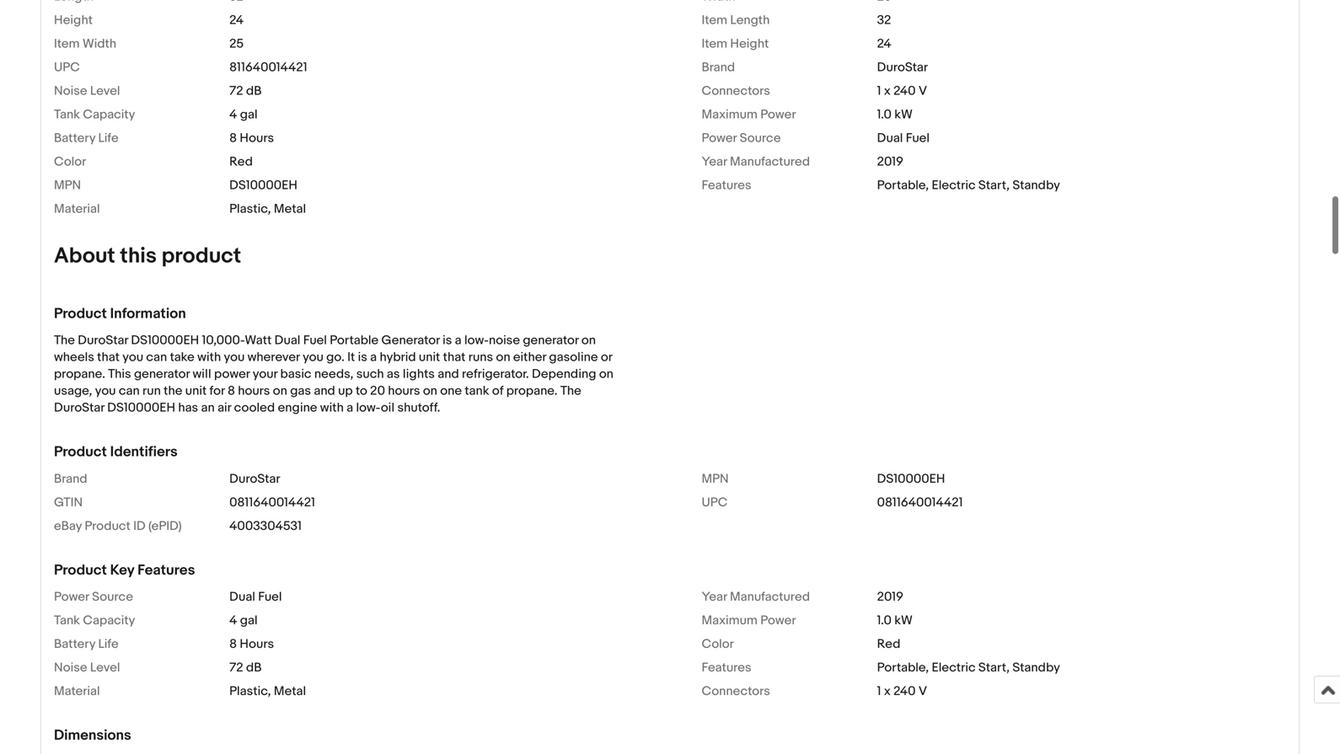 Task type: vqa. For each thing, say whether or not it's contained in the screenshot.
the Pre-
no



Task type: describe. For each thing, give the bounding box(es) containing it.
id
[[133, 523, 146, 538]]

25
[[229, 40, 244, 56]]

1 material from the top
[[54, 206, 100, 221]]

width
[[83, 40, 116, 56]]

runs
[[469, 354, 493, 369]]

0 horizontal spatial a
[[347, 405, 353, 420]]

product for identifiers
[[54, 448, 107, 466]]

0811640014421 for upc
[[878, 499, 963, 515]]

an
[[201, 405, 215, 420]]

1 plastic, metal from the top
[[229, 206, 306, 221]]

8 hours for power source
[[229, 135, 274, 150]]

0 horizontal spatial unit
[[185, 388, 207, 403]]

0 vertical spatial power source
[[702, 135, 781, 150]]

year manufactured for dual fuel
[[702, 594, 810, 609]]

1 horizontal spatial red
[[878, 641, 901, 657]]

manufactured for dual fuel
[[730, 594, 810, 609]]

connectors for brand
[[702, 88, 771, 103]]

0 vertical spatial red
[[229, 158, 253, 174]]

1 vertical spatial generator
[[134, 371, 190, 386]]

0 vertical spatial dual
[[878, 135, 904, 150]]

you down this
[[95, 388, 116, 403]]

1 vertical spatial mpn
[[702, 476, 729, 491]]

2 vertical spatial fuel
[[258, 594, 282, 609]]

2 material from the top
[[54, 689, 100, 704]]

for
[[210, 388, 225, 403]]

2 horizontal spatial fuel
[[906, 135, 930, 150]]

the durostar ds10000eh 10,000-watt dual fuel portable generator is a low-noise generator on wheels that you can take with you wherever you go. it is a hybrid unit that runs on either gasoline or propane. this generator will power your basic needs, such as lights and refrigerator. depending on usage, you can run the unit for 8 hours on gas and up to 20 hours on one tank of propane. the durostar ds10000eh has an air cooled engine with a low-oil shutoff.
[[54, 337, 614, 420]]

to
[[356, 388, 368, 403]]

0 horizontal spatial dual
[[229, 594, 255, 609]]

product left id
[[85, 523, 131, 538]]

v for durostar
[[919, 88, 928, 103]]

as
[[387, 371, 400, 386]]

8 for power source
[[229, 135, 237, 150]]

usage,
[[54, 388, 92, 403]]

needs,
[[314, 371, 354, 386]]

1 gal from the top
[[240, 111, 258, 126]]

10,000-
[[202, 337, 245, 353]]

0 vertical spatial dual fuel
[[878, 135, 930, 150]]

2 plastic, metal from the top
[[229, 689, 306, 704]]

1 1.0 kw from the top
[[878, 111, 913, 126]]

0 vertical spatial low-
[[465, 337, 489, 353]]

item for item height
[[702, 40, 728, 56]]

1 4 from the top
[[229, 111, 237, 126]]

2 4 from the top
[[229, 618, 237, 633]]

ebay
[[54, 523, 82, 538]]

1 horizontal spatial unit
[[419, 354, 440, 369]]

1 1.0 from the top
[[878, 111, 892, 126]]

lights
[[403, 371, 435, 386]]

1 hours from the left
[[238, 388, 270, 403]]

1 horizontal spatial is
[[443, 337, 452, 353]]

1 vertical spatial low-
[[356, 405, 381, 420]]

product
[[162, 247, 241, 274]]

4003304531
[[229, 523, 302, 538]]

gasoline
[[549, 354, 598, 369]]

battery for color
[[54, 641, 95, 657]]

2 that from the left
[[443, 354, 466, 369]]

one
[[440, 388, 462, 403]]

product for information
[[54, 309, 107, 327]]

about
[[54, 247, 115, 274]]

product information
[[54, 309, 186, 327]]

power
[[214, 371, 250, 386]]

hybrid
[[380, 354, 416, 369]]

0 vertical spatial mpn
[[54, 182, 81, 197]]

fuel inside the durostar ds10000eh 10,000-watt dual fuel portable generator is a low-noise generator on wheels that you can take with you wherever you go. it is a hybrid unit that runs on either gasoline or propane. this generator will power your basic needs, such as lights and refrigerator. depending on usage, you can run the unit for 8 hours on gas and up to 20 hours on one tank of propane. the durostar ds10000eh has an air cooled engine with a low-oil shutoff.
[[303, 337, 327, 353]]

item width
[[54, 40, 116, 56]]

1 vertical spatial features
[[138, 566, 195, 584]]

watt
[[245, 337, 272, 353]]

item height
[[702, 40, 769, 56]]

item for item length
[[702, 17, 728, 32]]

this
[[120, 247, 157, 274]]

hours for power source
[[240, 135, 274, 150]]

0 horizontal spatial with
[[197, 354, 221, 369]]

this
[[108, 371, 131, 386]]

0 horizontal spatial and
[[314, 388, 335, 403]]

1 vertical spatial the
[[561, 388, 582, 403]]

2 metal from the top
[[274, 689, 306, 704]]

(epid)
[[148, 523, 182, 538]]

will
[[193, 371, 211, 386]]

wherever
[[248, 354, 300, 369]]

1 vertical spatial propane.
[[507, 388, 558, 403]]

your
[[253, 371, 278, 386]]

1 capacity from the top
[[83, 111, 135, 126]]

upc for 0811640014421
[[702, 499, 728, 515]]

1 for portable, electric start, standby
[[878, 689, 882, 704]]

it
[[348, 354, 355, 369]]

item for item width
[[54, 40, 80, 56]]

battery life for power source
[[54, 135, 119, 150]]

air
[[218, 405, 231, 420]]

1 horizontal spatial color
[[702, 641, 734, 657]]

on up gasoline
[[582, 337, 596, 353]]

on down or in the top of the page
[[599, 371, 614, 386]]

1 vertical spatial source
[[92, 594, 133, 609]]

depending
[[532, 371, 597, 386]]

year manufactured for red
[[702, 158, 810, 174]]

1 vertical spatial is
[[358, 354, 368, 369]]

tank
[[465, 388, 490, 403]]

level for connectors
[[90, 88, 120, 103]]

take
[[170, 354, 195, 369]]

0 vertical spatial color
[[54, 158, 86, 174]]

product identifiers
[[54, 448, 178, 466]]

year for red
[[702, 158, 727, 174]]

such
[[357, 371, 384, 386]]

the
[[164, 388, 183, 403]]

1 vertical spatial with
[[320, 405, 344, 420]]

information
[[110, 309, 186, 327]]

1 tank from the top
[[54, 111, 80, 126]]

generator
[[382, 337, 440, 353]]

electric for ds10000eh
[[932, 182, 976, 197]]

8 for color
[[229, 641, 237, 657]]

1 4 gal from the top
[[229, 111, 258, 126]]

1 for durostar
[[878, 88, 882, 103]]

level for features
[[90, 665, 120, 680]]

up
[[338, 388, 353, 403]]

noise level for connectors
[[54, 88, 120, 103]]

product key features
[[54, 566, 195, 584]]

0 vertical spatial source
[[740, 135, 781, 150]]

identifiers
[[110, 448, 178, 466]]

manufactured for red
[[730, 158, 810, 174]]

has
[[178, 405, 198, 420]]

72 for connectors
[[229, 88, 243, 103]]

2 maximum power from the top
[[702, 618, 797, 633]]

2 tank capacity from the top
[[54, 618, 135, 633]]

0811640014421 for gtin
[[229, 499, 315, 515]]

1 horizontal spatial can
[[146, 354, 167, 369]]



Task type: locate. For each thing, give the bounding box(es) containing it.
0 vertical spatial unit
[[419, 354, 440, 369]]

kw
[[895, 111, 913, 126], [895, 618, 913, 633]]

240 for portable, electric start, standby
[[894, 689, 916, 704]]

24 up 25
[[229, 17, 244, 32]]

key
[[110, 566, 134, 584]]

1 horizontal spatial source
[[740, 135, 781, 150]]

2 kw from the top
[[895, 618, 913, 633]]

unit up 'lights'
[[419, 354, 440, 369]]

brand
[[702, 64, 735, 79], [54, 476, 87, 491]]

gas
[[290, 388, 311, 403]]

on left gas
[[273, 388, 287, 403]]

2 portable, from the top
[[878, 665, 929, 680]]

tank down product key features
[[54, 618, 80, 633]]

battery for power source
[[54, 135, 95, 150]]

0 vertical spatial with
[[197, 354, 221, 369]]

0 vertical spatial portable, electric start, standby
[[878, 182, 1061, 197]]

0 vertical spatial 4
[[229, 111, 237, 126]]

hours
[[240, 135, 274, 150], [240, 641, 274, 657]]

1 vertical spatial level
[[90, 665, 120, 680]]

and
[[438, 371, 459, 386], [314, 388, 335, 403]]

2 1.0 kw from the top
[[878, 618, 913, 633]]

noise up 'dimensions'
[[54, 665, 87, 680]]

0 horizontal spatial height
[[54, 17, 93, 32]]

source
[[740, 135, 781, 150], [92, 594, 133, 609]]

standby for ds10000eh
[[1013, 182, 1061, 197]]

basic
[[280, 371, 312, 386]]

connectors
[[702, 88, 771, 103], [702, 689, 771, 704]]

tank
[[54, 111, 80, 126], [54, 618, 80, 633]]

hours down as at the left of page
[[388, 388, 420, 403]]

1 horizontal spatial a
[[370, 354, 377, 369]]

32
[[878, 17, 892, 32]]

unit
[[419, 354, 440, 369], [185, 388, 207, 403]]

propane.
[[54, 371, 105, 386], [507, 388, 558, 403]]

noise level for features
[[54, 665, 120, 680]]

2 standby from the top
[[1013, 665, 1061, 680]]

2 horizontal spatial a
[[455, 337, 462, 353]]

0 horizontal spatial can
[[119, 388, 140, 403]]

72 db for connectors
[[229, 88, 262, 103]]

0 horizontal spatial generator
[[134, 371, 190, 386]]

24 for height
[[229, 17, 244, 32]]

0 vertical spatial brand
[[702, 64, 735, 79]]

1 x from the top
[[884, 88, 891, 103]]

0 vertical spatial 1 x 240 v
[[878, 88, 928, 103]]

1 vertical spatial tank capacity
[[54, 618, 135, 633]]

gtin
[[54, 499, 83, 515]]

0 vertical spatial db
[[246, 88, 262, 103]]

2 battery life from the top
[[54, 641, 119, 657]]

1 life from the top
[[98, 135, 119, 150]]

2 0811640014421 from the left
[[878, 499, 963, 515]]

1 db from the top
[[246, 88, 262, 103]]

1 maximum power from the top
[[702, 111, 797, 126]]

2 noise from the top
[[54, 665, 87, 680]]

0 vertical spatial kw
[[895, 111, 913, 126]]

durostar down usage,
[[54, 405, 104, 420]]

cooled
[[234, 405, 275, 420]]

capacity down key
[[83, 618, 135, 633]]

go.
[[326, 354, 345, 369]]

1 x 240 v
[[878, 88, 928, 103], [878, 689, 928, 704]]

0 vertical spatial year
[[702, 158, 727, 174]]

1 1 from the top
[[878, 88, 882, 103]]

oil
[[381, 405, 395, 420]]

either
[[513, 354, 546, 369]]

on down noise
[[496, 354, 511, 369]]

0 vertical spatial 240
[[894, 88, 916, 103]]

1 that from the left
[[97, 354, 120, 369]]

0 vertical spatial upc
[[54, 64, 80, 79]]

tank capacity down key
[[54, 618, 135, 633]]

item length
[[702, 17, 770, 32]]

1 vertical spatial 1.0
[[878, 618, 892, 633]]

2 2019 from the top
[[878, 594, 904, 609]]

1 240 from the top
[[894, 88, 916, 103]]

fuel
[[906, 135, 930, 150], [303, 337, 327, 353], [258, 594, 282, 609]]

dual
[[878, 135, 904, 150], [275, 337, 301, 353], [229, 594, 255, 609]]

you
[[123, 354, 143, 369], [224, 354, 245, 369], [303, 354, 324, 369], [95, 388, 116, 403]]

noise down item width
[[54, 88, 87, 103]]

x
[[884, 88, 891, 103], [884, 689, 891, 704]]

0 horizontal spatial the
[[54, 337, 75, 353]]

portable, for ds10000eh
[[878, 182, 929, 197]]

db
[[246, 88, 262, 103], [246, 665, 262, 680]]

mpn
[[54, 182, 81, 197], [702, 476, 729, 491]]

product left key
[[54, 566, 107, 584]]

1 vertical spatial unit
[[185, 388, 207, 403]]

about this product
[[54, 247, 241, 274]]

is right it
[[358, 354, 368, 369]]

brand down item height at the right top of the page
[[702, 64, 735, 79]]

8 inside the durostar ds10000eh 10,000-watt dual fuel portable generator is a low-noise generator on wheels that you can take with you wherever you go. it is a hybrid unit that runs on either gasoline or propane. this generator will power your basic needs, such as lights and refrigerator. depending on usage, you can run the unit for 8 hours on gas and up to 20 hours on one tank of propane. the durostar ds10000eh has an air cooled engine with a low-oil shutoff.
[[228, 388, 235, 403]]

can
[[146, 354, 167, 369], [119, 388, 140, 403]]

can down this
[[119, 388, 140, 403]]

2 gal from the top
[[240, 618, 258, 633]]

2 v from the top
[[919, 689, 928, 704]]

0 vertical spatial propane.
[[54, 371, 105, 386]]

engine
[[278, 405, 317, 420]]

hours up the cooled
[[238, 388, 270, 403]]

db for connectors
[[246, 88, 262, 103]]

1 72 from the top
[[229, 88, 243, 103]]

tank capacity down width
[[54, 111, 135, 126]]

that left runs
[[443, 354, 466, 369]]

0 vertical spatial 8 hours
[[229, 135, 274, 150]]

0 vertical spatial 2019
[[878, 158, 904, 174]]

1 72 db from the top
[[229, 88, 262, 103]]

noise for features
[[54, 665, 87, 680]]

upc for 811640014421
[[54, 64, 80, 79]]

of
[[492, 388, 504, 403]]

start,
[[979, 182, 1010, 197], [979, 665, 1010, 680]]

or
[[601, 354, 613, 369]]

a down the up
[[347, 405, 353, 420]]

0 vertical spatial tank
[[54, 111, 80, 126]]

1 x 240 v for durostar
[[878, 88, 928, 103]]

0 vertical spatial hours
[[240, 135, 274, 150]]

1 vertical spatial fuel
[[303, 337, 327, 353]]

0 vertical spatial v
[[919, 88, 928, 103]]

level up 'dimensions'
[[90, 665, 120, 680]]

2 db from the top
[[246, 665, 262, 680]]

1.0 kw
[[878, 111, 913, 126], [878, 618, 913, 633]]

1 vertical spatial can
[[119, 388, 140, 403]]

v
[[919, 88, 928, 103], [919, 689, 928, 704]]

brand up the gtin
[[54, 476, 87, 491]]

x for portable, electric start, standby
[[884, 689, 891, 704]]

0 vertical spatial x
[[884, 88, 891, 103]]

height
[[54, 17, 93, 32], [731, 40, 769, 56]]

hours
[[238, 388, 270, 403], [388, 388, 420, 403]]

battery life for color
[[54, 641, 119, 657]]

noise level up 'dimensions'
[[54, 665, 120, 680]]

features for 72 db
[[702, 665, 752, 680]]

0 horizontal spatial dual fuel
[[229, 594, 282, 609]]

0 vertical spatial gal
[[240, 111, 258, 126]]

noise
[[489, 337, 520, 353]]

year
[[702, 158, 727, 174], [702, 594, 727, 609]]

2 hours from the top
[[240, 641, 274, 657]]

1 standby from the top
[[1013, 182, 1061, 197]]

that up this
[[97, 354, 120, 369]]

1 vertical spatial 1
[[878, 689, 882, 704]]

4 gal
[[229, 111, 258, 126], [229, 618, 258, 633]]

1 1 x 240 v from the top
[[878, 88, 928, 103]]

1 portable, from the top
[[878, 182, 929, 197]]

0 horizontal spatial propane.
[[54, 371, 105, 386]]

2 1 from the top
[[878, 689, 882, 704]]

0 horizontal spatial color
[[54, 158, 86, 174]]

noise level down item width
[[54, 88, 120, 103]]

product for key
[[54, 566, 107, 584]]

1 vertical spatial plastic,
[[229, 689, 271, 704]]

2 level from the top
[[90, 665, 120, 680]]

72 for features
[[229, 665, 243, 680]]

generator up either
[[523, 337, 579, 353]]

1 vertical spatial upc
[[702, 499, 728, 515]]

0 vertical spatial capacity
[[83, 111, 135, 126]]

wheels
[[54, 354, 94, 369]]

metal
[[274, 206, 306, 221], [274, 689, 306, 704]]

level down width
[[90, 88, 120, 103]]

with down the up
[[320, 405, 344, 420]]

product up the gtin
[[54, 448, 107, 466]]

1 vertical spatial noise
[[54, 665, 87, 680]]

refrigerator.
[[462, 371, 529, 386]]

1 hours from the top
[[240, 135, 274, 150]]

0 vertical spatial 4 gal
[[229, 111, 258, 126]]

year for dual fuel
[[702, 594, 727, 609]]

2 1.0 from the top
[[878, 618, 892, 633]]

2 72 from the top
[[229, 665, 243, 680]]

2 1 x 240 v from the top
[[878, 689, 928, 704]]

0 vertical spatial tank capacity
[[54, 111, 135, 126]]

0 vertical spatial 1
[[878, 88, 882, 103]]

capacity
[[83, 111, 135, 126], [83, 618, 135, 633]]

1 manufactured from the top
[[730, 158, 810, 174]]

gal
[[240, 111, 258, 126], [240, 618, 258, 633]]

2 noise level from the top
[[54, 665, 120, 680]]

1 kw from the top
[[895, 111, 913, 126]]

portable
[[330, 337, 379, 353]]

2 72 db from the top
[[229, 665, 262, 680]]

0 horizontal spatial low-
[[356, 405, 381, 420]]

durostar down the 32
[[878, 64, 929, 79]]

4
[[229, 111, 237, 126], [229, 618, 237, 633]]

2019 for red
[[878, 158, 904, 174]]

1 vertical spatial capacity
[[83, 618, 135, 633]]

2 plastic, from the top
[[229, 689, 271, 704]]

1 2019 from the top
[[878, 158, 904, 174]]

0 horizontal spatial that
[[97, 354, 120, 369]]

2 electric from the top
[[932, 665, 976, 680]]

2 capacity from the top
[[83, 618, 135, 633]]

noise level
[[54, 88, 120, 103], [54, 665, 120, 680]]

height down length
[[731, 40, 769, 56]]

0 horizontal spatial 24
[[229, 17, 244, 32]]

1 year from the top
[[702, 158, 727, 174]]

2 year from the top
[[702, 594, 727, 609]]

noise for connectors
[[54, 88, 87, 103]]

0 horizontal spatial 0811640014421
[[229, 499, 315, 515]]

0 vertical spatial and
[[438, 371, 459, 386]]

1 horizontal spatial height
[[731, 40, 769, 56]]

1 vertical spatial 240
[[894, 689, 916, 704]]

unit down will
[[185, 388, 207, 403]]

811640014421
[[229, 64, 307, 79]]

1 vertical spatial x
[[884, 689, 891, 704]]

shutoff.
[[398, 405, 441, 420]]

1 battery from the top
[[54, 135, 95, 150]]

material up 'dimensions'
[[54, 689, 100, 704]]

0 vertical spatial electric
[[932, 182, 976, 197]]

1 vertical spatial height
[[731, 40, 769, 56]]

0 horizontal spatial upc
[[54, 64, 80, 79]]

durostar
[[878, 64, 929, 79], [78, 337, 128, 353], [54, 405, 104, 420], [229, 476, 280, 491]]

dual fuel
[[878, 135, 930, 150], [229, 594, 282, 609]]

1 vertical spatial power source
[[54, 594, 133, 609]]

run
[[143, 388, 161, 403]]

1 0811640014421 from the left
[[229, 499, 315, 515]]

1 vertical spatial start,
[[979, 665, 1010, 680]]

8 hours
[[229, 135, 274, 150], [229, 641, 274, 657]]

2 start, from the top
[[979, 665, 1010, 680]]

hours for color
[[240, 641, 274, 657]]

1 level from the top
[[90, 88, 120, 103]]

0 vertical spatial level
[[90, 88, 120, 103]]

x for durostar
[[884, 88, 891, 103]]

start, for ds10000eh
[[979, 182, 1010, 197]]

2 connectors from the top
[[702, 689, 771, 704]]

1 horizontal spatial propane.
[[507, 388, 558, 403]]

1 vertical spatial and
[[314, 388, 335, 403]]

ebay product id (epid)
[[54, 523, 182, 538]]

item up item height at the right top of the page
[[702, 17, 728, 32]]

durostar down product information
[[78, 337, 128, 353]]

the down the depending
[[561, 388, 582, 403]]

you up power
[[224, 354, 245, 369]]

1 tank capacity from the top
[[54, 111, 135, 126]]

1 metal from the top
[[274, 206, 306, 221]]

0 vertical spatial can
[[146, 354, 167, 369]]

1 vertical spatial maximum
[[702, 618, 758, 633]]

portable, electric start, standby for ds10000eh
[[878, 182, 1061, 197]]

v for portable, electric start, standby
[[919, 689, 928, 704]]

start, for 72 db
[[979, 665, 1010, 680]]

generator up run
[[134, 371, 190, 386]]

height up item width
[[54, 17, 93, 32]]

low- up runs
[[465, 337, 489, 353]]

1 vertical spatial battery life
[[54, 641, 119, 657]]

24 for item height
[[878, 40, 892, 56]]

is
[[443, 337, 452, 353], [358, 354, 368, 369]]

2 portable, electric start, standby from the top
[[878, 665, 1061, 680]]

is right generator
[[443, 337, 452, 353]]

2 4 gal from the top
[[229, 618, 258, 633]]

standby
[[1013, 182, 1061, 197], [1013, 665, 1061, 680]]

24 down the 32
[[878, 40, 892, 56]]

1 vertical spatial 4
[[229, 618, 237, 633]]

propane. down the wheels
[[54, 371, 105, 386]]

maximum
[[702, 111, 758, 126], [702, 618, 758, 633]]

durostar up 4003304531
[[229, 476, 280, 491]]

portable, for 72 db
[[878, 665, 929, 680]]

noise
[[54, 88, 87, 103], [54, 665, 87, 680]]

1 vertical spatial brand
[[54, 476, 87, 491]]

battery life
[[54, 135, 119, 150], [54, 641, 119, 657]]

20
[[370, 388, 385, 403]]

2 x from the top
[[884, 689, 891, 704]]

a
[[455, 337, 462, 353], [370, 354, 377, 369], [347, 405, 353, 420]]

1 vertical spatial 4 gal
[[229, 618, 258, 633]]

generator
[[523, 337, 579, 353], [134, 371, 190, 386]]

capacity down width
[[83, 111, 135, 126]]

0 vertical spatial fuel
[[906, 135, 930, 150]]

1 vertical spatial standby
[[1013, 665, 1061, 680]]

0 vertical spatial generator
[[523, 337, 579, 353]]

2 8 hours from the top
[[229, 641, 274, 657]]

item
[[702, 17, 728, 32], [54, 40, 80, 56], [702, 40, 728, 56]]

1 vertical spatial a
[[370, 354, 377, 369]]

db for features
[[246, 665, 262, 680]]

life for power source
[[98, 135, 119, 150]]

1 vertical spatial v
[[919, 689, 928, 704]]

1 vertical spatial noise level
[[54, 665, 120, 680]]

1 x 240 v for portable, electric start, standby
[[878, 689, 928, 704]]

1 v from the top
[[919, 88, 928, 103]]

1 vertical spatial life
[[98, 641, 119, 657]]

on up shutoff.
[[423, 388, 438, 403]]

power source
[[702, 135, 781, 150], [54, 594, 133, 609]]

8
[[229, 135, 237, 150], [228, 388, 235, 403], [229, 641, 237, 657]]

8 hours for color
[[229, 641, 274, 657]]

the
[[54, 337, 75, 353], [561, 388, 582, 403]]

color
[[54, 158, 86, 174], [702, 641, 734, 657]]

a up such
[[370, 354, 377, 369]]

low-
[[465, 337, 489, 353], [356, 405, 381, 420]]

2 life from the top
[[98, 641, 119, 657]]

dual inside the durostar ds10000eh 10,000-watt dual fuel portable generator is a low-noise generator on wheels that you can take with you wherever you go. it is a hybrid unit that runs on either gasoline or propane. this generator will power your basic needs, such as lights and refrigerator. depending on usage, you can run the unit for 8 hours on gas and up to 20 hours on one tank of propane. the durostar ds10000eh has an air cooled engine with a low-oil shutoff.
[[275, 337, 301, 353]]

connectors for features
[[702, 689, 771, 704]]

item left width
[[54, 40, 80, 56]]

2 240 from the top
[[894, 689, 916, 704]]

1 vertical spatial maximum power
[[702, 618, 797, 633]]

with
[[197, 354, 221, 369], [320, 405, 344, 420]]

portable, electric start, standby
[[878, 182, 1061, 197], [878, 665, 1061, 680]]

portable, electric start, standby for 72 db
[[878, 665, 1061, 680]]

1 start, from the top
[[979, 182, 1010, 197]]

plastic, metal
[[229, 206, 306, 221], [229, 689, 306, 704]]

and up one
[[438, 371, 459, 386]]

1 horizontal spatial upc
[[702, 499, 728, 515]]

1 vertical spatial manufactured
[[730, 594, 810, 609]]

2 manufactured from the top
[[730, 594, 810, 609]]

0 vertical spatial height
[[54, 17, 93, 32]]

product up the wheels
[[54, 309, 107, 327]]

dimensions
[[54, 732, 131, 749]]

240 for durostar
[[894, 88, 916, 103]]

2 vertical spatial 8
[[229, 641, 237, 657]]

you up this
[[123, 354, 143, 369]]

electric
[[932, 182, 976, 197], [932, 665, 976, 680]]

0 vertical spatial a
[[455, 337, 462, 353]]

material up about
[[54, 206, 100, 221]]

1 electric from the top
[[932, 182, 976, 197]]

you left go.
[[303, 354, 324, 369]]

72 db for features
[[229, 665, 262, 680]]

2019
[[878, 158, 904, 174], [878, 594, 904, 609]]

the up the wheels
[[54, 337, 75, 353]]

2019 for dual fuel
[[878, 594, 904, 609]]

standby for 72 db
[[1013, 665, 1061, 680]]

can left the take
[[146, 354, 167, 369]]

1 connectors from the top
[[702, 88, 771, 103]]

1 year manufactured from the top
[[702, 158, 810, 174]]

features for ds10000eh
[[702, 182, 752, 197]]

0 horizontal spatial brand
[[54, 476, 87, 491]]

1 portable, electric start, standby from the top
[[878, 182, 1061, 197]]

2 hours from the left
[[388, 388, 420, 403]]

0 vertical spatial start,
[[979, 182, 1010, 197]]

0 vertical spatial 8
[[229, 135, 237, 150]]

2 maximum from the top
[[702, 618, 758, 633]]

1 8 hours from the top
[[229, 135, 274, 150]]

1 horizontal spatial the
[[561, 388, 582, 403]]

tank capacity
[[54, 111, 135, 126], [54, 618, 135, 633]]

low- down to
[[356, 405, 381, 420]]

with up will
[[197, 354, 221, 369]]

1 vertical spatial gal
[[240, 618, 258, 633]]

1 vertical spatial dual
[[275, 337, 301, 353]]

0 horizontal spatial is
[[358, 354, 368, 369]]

1 maximum from the top
[[702, 111, 758, 126]]

1 noise from the top
[[54, 88, 87, 103]]

1 noise level from the top
[[54, 88, 120, 103]]

item down item length
[[702, 40, 728, 56]]

electric for 72 db
[[932, 665, 976, 680]]

2 tank from the top
[[54, 618, 80, 633]]

plastic,
[[229, 206, 271, 221], [229, 689, 271, 704]]

1 plastic, from the top
[[229, 206, 271, 221]]

life for color
[[98, 641, 119, 657]]

0 vertical spatial 72
[[229, 88, 243, 103]]

2 year manufactured from the top
[[702, 594, 810, 609]]

tank down item width
[[54, 111, 80, 126]]

1 horizontal spatial brand
[[702, 64, 735, 79]]

0811640014421
[[229, 499, 315, 515], [878, 499, 963, 515]]

propane. down either
[[507, 388, 558, 403]]

length
[[731, 17, 770, 32]]

2 battery from the top
[[54, 641, 95, 657]]

and down needs,
[[314, 388, 335, 403]]

maximum power
[[702, 111, 797, 126], [702, 618, 797, 633]]

1 battery life from the top
[[54, 135, 119, 150]]

2 horizontal spatial dual
[[878, 135, 904, 150]]

a left noise
[[455, 337, 462, 353]]



